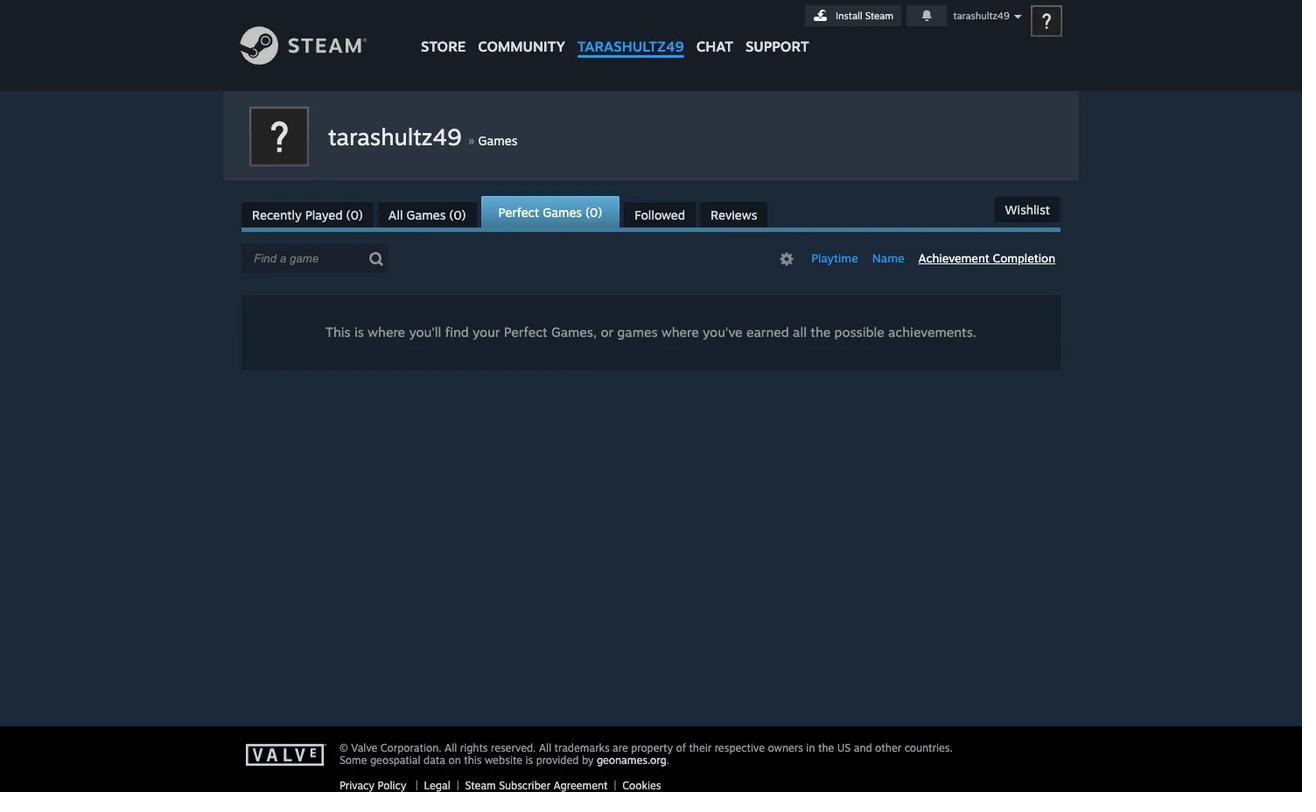 Task type: describe. For each thing, give the bounding box(es) containing it.
reserved.
[[491, 741, 536, 755]]

install steam link
[[805, 5, 902, 26]]

followed link
[[624, 202, 696, 228]]

recently played (0) link
[[242, 202, 374, 228]]

»
[[468, 131, 475, 149]]

1 horizontal spatial all
[[445, 741, 457, 755]]

install steam
[[836, 10, 894, 22]]

name
[[872, 251, 905, 265]]

chat
[[697, 38, 733, 55]]

achievement completion
[[919, 251, 1056, 265]]

respective
[[715, 741, 765, 755]]

valve
[[351, 741, 378, 755]]

or
[[601, 324, 614, 340]]

valve logo image
[[246, 744, 330, 767]]

achievement
[[919, 251, 990, 265]]

© valve corporation. all rights reserved. all trademarks are property of their respective owners in the us and other countries. some geospatial data on this website is provided by geonames.org .
[[340, 741, 953, 767]]

on
[[449, 754, 461, 767]]

(0) for recently played (0)
[[346, 207, 363, 222]]

this is where you'll find your perfect games, or games where you've earned all the possible achievements.
[[326, 324, 977, 340]]

chat link
[[690, 0, 740, 60]]

by
[[582, 754, 594, 767]]

©
[[340, 741, 348, 755]]

wishlist link
[[995, 197, 1061, 222]]

all games (0)
[[389, 207, 466, 222]]

name button
[[867, 249, 910, 268]]

1 vertical spatial tarashultz49
[[578, 38, 684, 55]]

some
[[340, 754, 367, 767]]

0 horizontal spatial all
[[389, 207, 403, 222]]

their
[[689, 741, 712, 755]]

you'll
[[409, 324, 441, 340]]

played
[[305, 207, 343, 222]]

2 where from the left
[[662, 324, 699, 340]]

data
[[424, 754, 445, 767]]

perfect games (0)
[[499, 205, 602, 220]]

2 horizontal spatial all
[[539, 741, 552, 755]]

your
[[473, 324, 500, 340]]

1 where from the left
[[368, 324, 405, 340]]

geospatial
[[370, 754, 421, 767]]

playtime
[[812, 251, 858, 265]]

the inside © valve corporation. all rights reserved. all trademarks are property of their respective owners in the us and other countries. some geospatial data on this website is provided by geonames.org .
[[818, 741, 834, 755]]

2 vertical spatial tarashultz49
[[328, 123, 462, 151]]

recently played (0)
[[252, 207, 363, 222]]

achievements.
[[889, 324, 977, 340]]

perfect inside perfect games (0) link
[[499, 205, 539, 220]]

countries.
[[905, 741, 953, 755]]

0 horizontal spatial tarashultz49 link
[[328, 123, 468, 151]]

install
[[836, 10, 863, 22]]



Task type: locate. For each thing, give the bounding box(es) containing it.
tarashultz49 link left chat
[[571, 0, 690, 63]]

tarashultz49
[[954, 10, 1010, 22], [578, 38, 684, 55], [328, 123, 462, 151]]

1 vertical spatial perfect
[[504, 324, 548, 340]]

0 vertical spatial tarashultz49 link
[[571, 0, 690, 63]]

support
[[746, 38, 809, 55]]

geonames.org
[[597, 754, 667, 767]]

2 horizontal spatial games
[[543, 205, 582, 220]]

games
[[478, 133, 518, 148], [543, 205, 582, 220], [407, 207, 446, 222]]

possible
[[835, 324, 885, 340]]

2 horizontal spatial tarashultz49
[[954, 10, 1010, 22]]

and
[[854, 741, 872, 755]]

tarashultz49 link
[[571, 0, 690, 63], [328, 123, 468, 151]]

0 vertical spatial perfect
[[499, 205, 539, 220]]

is right website
[[526, 754, 533, 767]]

wishlist
[[1005, 202, 1050, 217]]

achievement completion button
[[913, 249, 1061, 268]]

1 horizontal spatial where
[[662, 324, 699, 340]]

property
[[631, 741, 673, 755]]

1 horizontal spatial tarashultz49 link
[[571, 0, 690, 63]]

2 horizontal spatial (0)
[[586, 205, 602, 220]]

0 horizontal spatial tarashultz49
[[328, 123, 462, 151]]

the
[[811, 324, 831, 340], [818, 741, 834, 755]]

tarashultz49 » games
[[328, 123, 518, 151]]

Find a game field
[[242, 244, 388, 273]]

1 vertical spatial the
[[818, 741, 834, 755]]

playtime button
[[806, 249, 864, 268]]

all right reserved.
[[539, 741, 552, 755]]

all right played
[[389, 207, 403, 222]]

all games (0) link
[[378, 202, 477, 228]]

perfect right your
[[504, 324, 548, 340]]

perfect games (0) link
[[481, 196, 620, 228]]

(0) inside all games (0) link
[[449, 207, 466, 222]]

us
[[837, 741, 851, 755]]

(0) down tarashultz49 » games
[[449, 207, 466, 222]]

where
[[368, 324, 405, 340], [662, 324, 699, 340]]

other
[[875, 741, 902, 755]]

games for all games (0)
[[407, 207, 446, 222]]

1 vertical spatial tarashultz49 link
[[328, 123, 468, 151]]

is
[[354, 324, 364, 340], [526, 754, 533, 767]]

in
[[806, 741, 815, 755]]

where left you've
[[662, 324, 699, 340]]

1 horizontal spatial games
[[478, 133, 518, 148]]

games
[[617, 324, 658, 340]]

trademarks
[[555, 741, 610, 755]]

(0) right played
[[346, 207, 363, 222]]

website
[[485, 754, 523, 767]]

(0) for all games (0)
[[449, 207, 466, 222]]

1 horizontal spatial (0)
[[449, 207, 466, 222]]

games for perfect games (0)
[[543, 205, 582, 220]]

perfect down games link
[[499, 205, 539, 220]]

(0)
[[586, 205, 602, 220], [346, 207, 363, 222], [449, 207, 466, 222]]

is right 'this'
[[354, 324, 364, 340]]

the right in at the right of the page
[[818, 741, 834, 755]]

earned
[[747, 324, 789, 340]]

games,
[[551, 324, 597, 340]]

provided
[[536, 754, 579, 767]]

this
[[326, 324, 351, 340]]

rights
[[460, 741, 488, 755]]

(0) inside perfect games (0) link
[[586, 205, 602, 220]]

this
[[464, 754, 482, 767]]

0 vertical spatial the
[[811, 324, 831, 340]]

all
[[389, 207, 403, 222], [445, 741, 457, 755], [539, 741, 552, 755]]

0 horizontal spatial is
[[354, 324, 364, 340]]

1 horizontal spatial is
[[526, 754, 533, 767]]

(0) left followed
[[586, 205, 602, 220]]

games inside perfect games (0) link
[[543, 205, 582, 220]]

owners
[[768, 741, 803, 755]]

games inside all games (0) link
[[407, 207, 446, 222]]

.
[[667, 754, 670, 767]]

0 vertical spatial tarashultz49
[[954, 10, 1010, 22]]

of
[[676, 741, 686, 755]]

support link
[[740, 0, 815, 60]]

the right 'all'
[[811, 324, 831, 340]]

0 horizontal spatial games
[[407, 207, 446, 222]]

0 horizontal spatial (0)
[[346, 207, 363, 222]]

store
[[421, 38, 466, 55]]

1 vertical spatial is
[[526, 754, 533, 767]]

1 horizontal spatial tarashultz49
[[578, 38, 684, 55]]

steam
[[865, 10, 894, 22]]

is inside © valve corporation. all rights reserved. all trademarks are property of their respective owners in the us and other countries. some geospatial data on this website is provided by geonames.org .
[[526, 754, 533, 767]]

reviews
[[711, 207, 757, 222]]

you've
[[703, 324, 743, 340]]

recently
[[252, 207, 302, 222]]

(0) inside recently played (0) link
[[346, 207, 363, 222]]

corporation.
[[381, 741, 442, 755]]

geonames.org link
[[597, 754, 667, 767]]

all left rights
[[445, 741, 457, 755]]

where left you'll
[[368, 324, 405, 340]]

all
[[793, 324, 807, 340]]

0 vertical spatial is
[[354, 324, 364, 340]]

games inside tarashultz49 » games
[[478, 133, 518, 148]]

are
[[613, 741, 628, 755]]

store link
[[415, 0, 472, 63]]

(0) for perfect games (0)
[[586, 205, 602, 220]]

community
[[478, 38, 565, 55]]

reviews link
[[700, 202, 768, 228]]

0 horizontal spatial where
[[368, 324, 405, 340]]

completion
[[993, 251, 1056, 265]]

followed
[[635, 207, 685, 222]]

tarashultz49 link up "all games (0)"
[[328, 123, 468, 151]]

find
[[445, 324, 469, 340]]

community link
[[472, 0, 571, 63]]

perfect
[[499, 205, 539, 220], [504, 324, 548, 340]]

games link
[[478, 133, 518, 148]]



Task type: vqa. For each thing, say whether or not it's contained in the screenshot.
'achievements.'
yes



